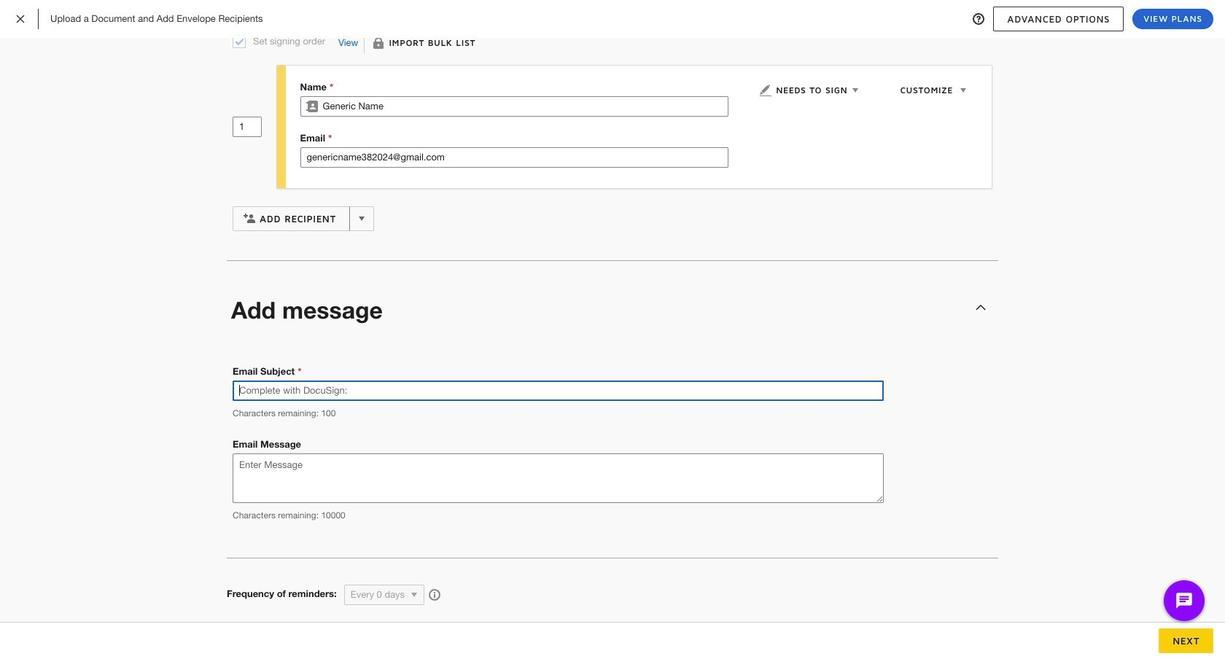 Task type: locate. For each thing, give the bounding box(es) containing it.
None text field
[[323, 97, 728, 116], [301, 148, 728, 167], [323, 97, 728, 116], [301, 148, 728, 167]]

Complete with DocuSign: text field
[[233, 381, 883, 400]]

None number field
[[233, 117, 261, 136]]

Enter Message text field
[[233, 454, 884, 503]]



Task type: vqa. For each thing, say whether or not it's contained in the screenshot.
Complete With Docusign: text field
yes



